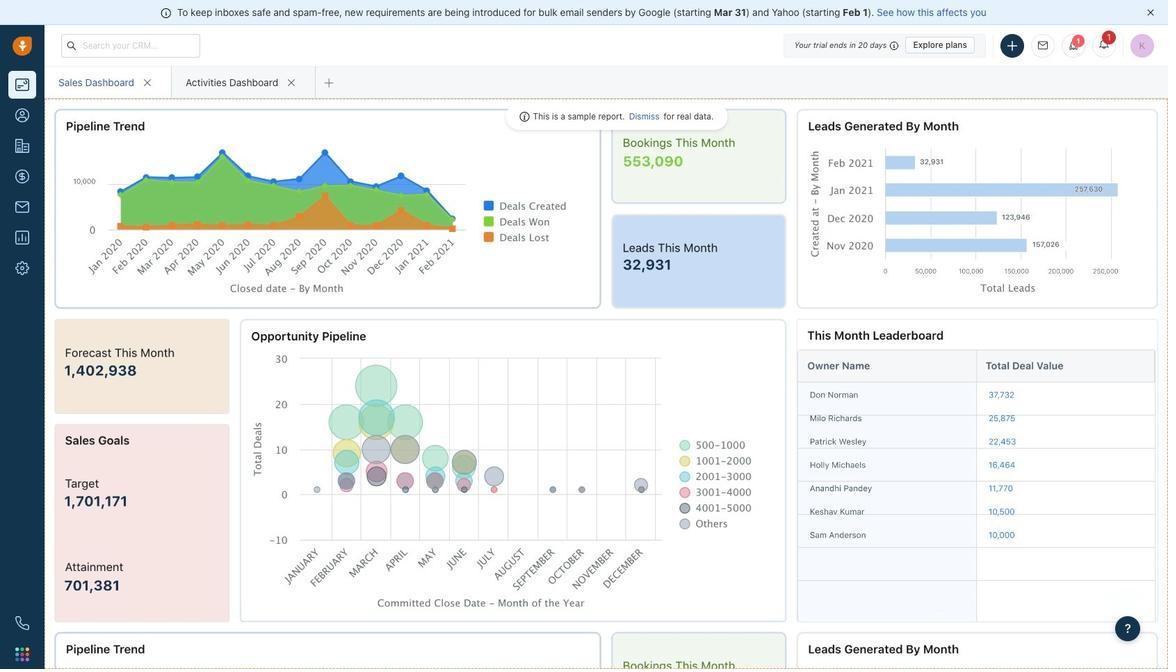 Task type: describe. For each thing, give the bounding box(es) containing it.
close image
[[1147, 9, 1154, 16]]



Task type: vqa. For each thing, say whether or not it's contained in the screenshot.
PHONE icon
yes



Task type: locate. For each thing, give the bounding box(es) containing it.
Search your CRM... text field
[[61, 34, 200, 57]]

freshworks switcher image
[[15, 648, 29, 662]]

phone element
[[8, 610, 36, 638]]

phone image
[[15, 617, 29, 631]]

send email image
[[1038, 41, 1048, 50]]



